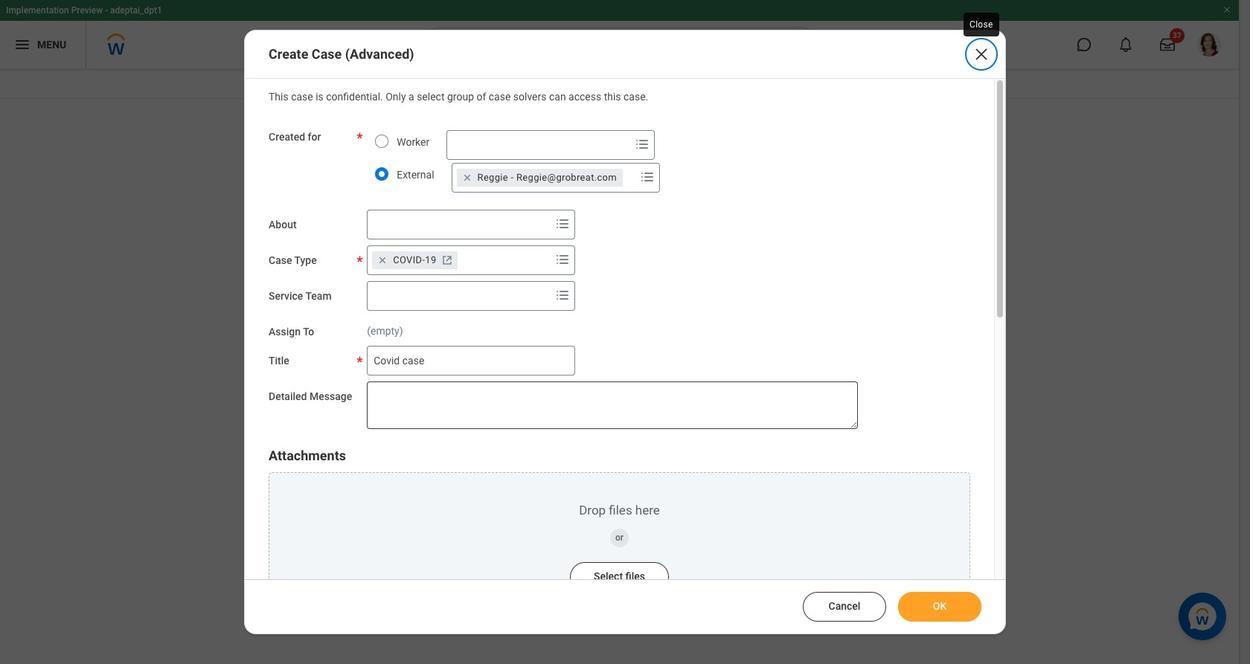 Task type: vqa. For each thing, say whether or not it's contained in the screenshot.
WORKDAY ASSISTANT 'region'
no



Task type: describe. For each thing, give the bounding box(es) containing it.
reggie - reggie@grobreat.com
[[478, 172, 617, 183]]

Service Team field
[[368, 283, 551, 310]]

ok button
[[899, 593, 982, 622]]

covid-19
[[393, 254, 437, 266]]

- inside reggie - reggie@grobreat.com "element"
[[511, 172, 514, 183]]

is
[[316, 91, 324, 103]]

create
[[269, 46, 309, 62]]

implementation
[[6, 5, 69, 16]]

(advanced)
[[345, 46, 414, 62]]

created
[[269, 131, 305, 143]]

dialog containing create case (advanced)
[[244, 30, 1007, 665]]

this
[[604, 91, 621, 103]]

implementation preview -   adeptai_dpt1 banner
[[0, 0, 1240, 69]]

a
[[409, 91, 415, 103]]

only
[[386, 91, 406, 103]]

prompts image for about
[[554, 215, 572, 233]]

prompts image for service team
[[554, 286, 572, 304]]

About field
[[368, 211, 551, 238]]

1 case from the left
[[291, 91, 313, 103]]

preview
[[71, 5, 103, 16]]

reggie - reggie@grobreat.com, press delete to clear value. option
[[457, 169, 623, 187]]

this
[[269, 91, 289, 103]]

can
[[549, 91, 566, 103]]

attachments region
[[269, 447, 971, 623]]

worker
[[397, 136, 430, 148]]

adeptai_dpt1
[[110, 5, 162, 16]]

to
[[303, 326, 314, 338]]

solvers
[[514, 91, 547, 103]]

group
[[447, 91, 474, 103]]

x image
[[973, 45, 991, 63]]

close
[[970, 19, 994, 30]]

covid-
[[393, 254, 425, 266]]

about
[[269, 219, 297, 231]]

for
[[308, 131, 321, 143]]

or
[[616, 533, 624, 543]]

select
[[417, 91, 445, 103]]

profile logan mcneil element
[[1189, 28, 1231, 61]]

assign
[[269, 326, 301, 338]]

this case is confidential. only a select group of case solvers can access this case.
[[269, 91, 649, 103]]

case type
[[269, 254, 317, 266]]



Task type: locate. For each thing, give the bounding box(es) containing it.
covid-19 element
[[393, 254, 437, 267]]

1 horizontal spatial prompts image
[[639, 168, 656, 186]]

Detailed Message text field
[[367, 382, 859, 429]]

0 horizontal spatial -
[[105, 5, 108, 16]]

0 horizontal spatial x small image
[[375, 253, 390, 268]]

prompts image
[[639, 168, 656, 186], [554, 286, 572, 304]]

case left is
[[291, 91, 313, 103]]

(empty)
[[367, 325, 403, 337]]

dialog
[[244, 30, 1007, 665]]

1 vertical spatial x small image
[[375, 253, 390, 268]]

external
[[397, 169, 435, 181]]

select files
[[594, 571, 646, 583]]

detailed
[[269, 391, 307, 402]]

service team
[[269, 290, 332, 302]]

x small image inside the covid-19, press delete to clear value, ctrl + enter opens in new window. option
[[375, 253, 390, 268]]

reggie - reggie@grobreat.com element
[[478, 171, 617, 184]]

create case (advanced)
[[269, 46, 414, 62]]

0 horizontal spatial case
[[291, 91, 313, 103]]

2 vertical spatial prompts image
[[554, 251, 572, 269]]

of
[[477, 91, 486, 103]]

case
[[312, 46, 342, 62], [269, 254, 292, 266]]

x small image inside reggie - reggie@grobreat.com, press delete to clear value. option
[[460, 170, 475, 185]]

case right 'of'
[[489, 91, 511, 103]]

ok
[[934, 601, 947, 613]]

ext link image
[[440, 253, 455, 268]]

access
[[569, 91, 602, 103]]

x small image for external
[[460, 170, 475, 185]]

- right preview
[[105, 5, 108, 16]]

1 vertical spatial case
[[269, 254, 292, 266]]

0 vertical spatial -
[[105, 5, 108, 16]]

inbox large image
[[1161, 37, 1176, 52]]

implementation preview -   adeptai_dpt1
[[6, 5, 162, 16]]

main content
[[0, 69, 1240, 140]]

0 vertical spatial x small image
[[460, 170, 475, 185]]

detailed message
[[269, 391, 352, 402]]

1 vertical spatial prompts image
[[554, 215, 572, 233]]

assign to
[[269, 326, 314, 338]]

x small image left covid-
[[375, 253, 390, 268]]

cancel
[[829, 601, 861, 613]]

notifications large image
[[1119, 37, 1134, 52]]

team
[[306, 290, 332, 302]]

1 horizontal spatial -
[[511, 172, 514, 183]]

Worker field
[[448, 132, 631, 158]]

-
[[105, 5, 108, 16], [511, 172, 514, 183]]

cancel button
[[803, 593, 887, 622]]

type
[[294, 254, 317, 266]]

prompts image for external
[[639, 168, 656, 186]]

1 horizontal spatial x small image
[[460, 170, 475, 185]]

prompts image
[[634, 135, 652, 153], [554, 215, 572, 233], [554, 251, 572, 269]]

files
[[626, 571, 646, 583]]

1 horizontal spatial case
[[312, 46, 342, 62]]

- right reggie
[[511, 172, 514, 183]]

2 case from the left
[[489, 91, 511, 103]]

x small image left reggie
[[460, 170, 475, 185]]

case.
[[624, 91, 649, 103]]

case left type
[[269, 254, 292, 266]]

attachments
[[269, 448, 346, 464]]

1 horizontal spatial case
[[489, 91, 511, 103]]

close tooltip
[[961, 10, 1003, 39]]

covid-19, press delete to clear value, ctrl + enter opens in new window. option
[[372, 251, 458, 269]]

x small image for case type
[[375, 253, 390, 268]]

message
[[310, 391, 352, 402]]

1 vertical spatial -
[[511, 172, 514, 183]]

19
[[425, 254, 437, 266]]

Title text field
[[367, 346, 576, 376]]

confidential.
[[326, 91, 383, 103]]

0 vertical spatial case
[[312, 46, 342, 62]]

case right 'create'
[[312, 46, 342, 62]]

reggie@grobreat.com
[[517, 172, 617, 183]]

service
[[269, 290, 303, 302]]

reggie
[[478, 172, 509, 183]]

0 vertical spatial prompts image
[[634, 135, 652, 153]]

0 vertical spatial prompts image
[[639, 168, 656, 186]]

case
[[291, 91, 313, 103], [489, 91, 511, 103]]

title
[[269, 355, 290, 367]]

- inside implementation preview -   adeptai_dpt1 banner
[[105, 5, 108, 16]]

0 horizontal spatial prompts image
[[554, 286, 572, 304]]

prompts image for worker
[[634, 135, 652, 153]]

x small image
[[460, 170, 475, 185], [375, 253, 390, 268]]

1 vertical spatial prompts image
[[554, 286, 572, 304]]

close environment banner image
[[1223, 5, 1232, 14]]

prompts image for case type
[[554, 251, 572, 269]]

created for
[[269, 131, 321, 143]]

0 horizontal spatial case
[[269, 254, 292, 266]]

select
[[594, 571, 623, 583]]

select files button
[[570, 563, 669, 592]]



